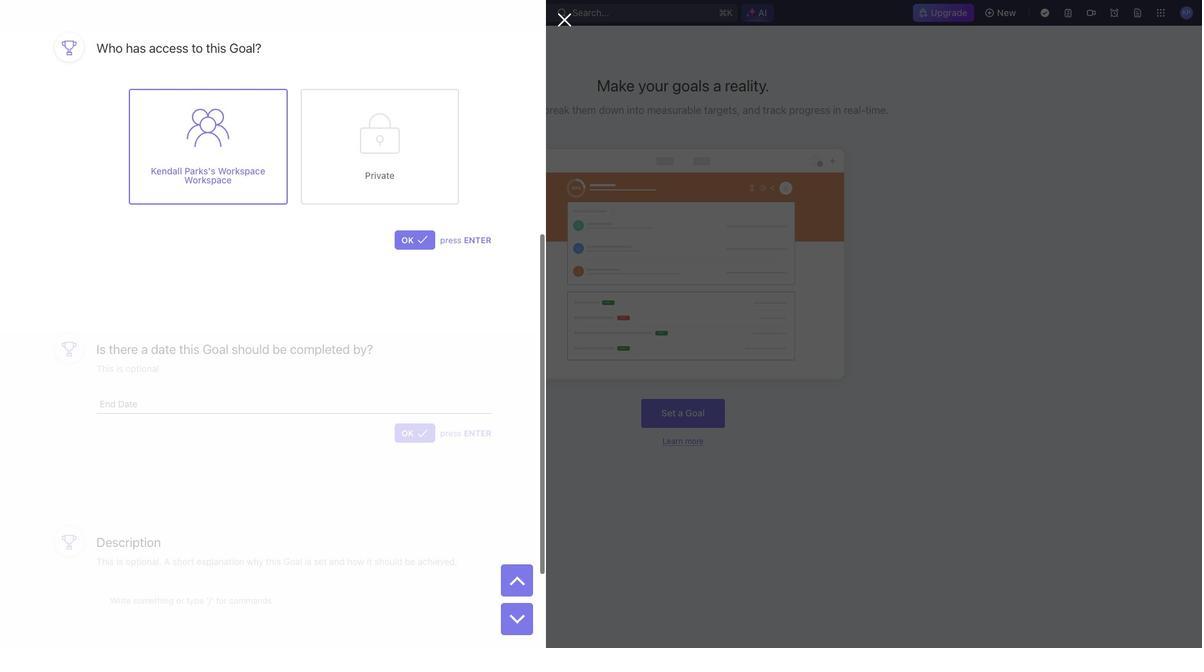 Task type: locate. For each thing, give the bounding box(es) containing it.
private
[[365, 170, 395, 181]]

1 press from the top
[[440, 235, 462, 245]]

new button
[[980, 3, 1024, 23]]

this right to at left top
[[206, 40, 226, 55]]

2 press enter from the top
[[440, 429, 492, 439]]

press for is there a date this goal should be completed by?
[[440, 429, 462, 439]]

1 enter from the top
[[464, 235, 492, 245]]

1 vertical spatial ok button
[[395, 424, 435, 444]]

0 vertical spatial press enter
[[440, 235, 492, 245]]

dialog
[[0, 0, 572, 649]]

0 vertical spatial ok button
[[395, 231, 435, 250]]

0 vertical spatial press
[[440, 235, 462, 245]]

upgrade link
[[913, 4, 975, 22]]

set
[[662, 408, 676, 419]]

1 vertical spatial ok
[[402, 429, 414, 439]]

1 vertical spatial this
[[179, 342, 200, 357]]

1 vertical spatial enter
[[464, 429, 492, 439]]

reality.
[[726, 76, 770, 95]]

enter for who has access to this goal?
[[464, 235, 492, 245]]

ok button for who has access to this goal?
[[395, 231, 435, 250]]

0 horizontal spatial this
[[179, 342, 200, 357]]

a left date
[[141, 342, 148, 357]]

ok for is there a date this goal should be completed by?
[[402, 429, 414, 439]]

2 ok button from the top
[[395, 424, 435, 444]]

real-
[[844, 104, 866, 116]]

goal inside dialog
[[203, 342, 229, 357]]

who has access to this goal?
[[97, 40, 262, 55]]

press
[[440, 235, 462, 245], [440, 429, 462, 439]]

ok button
[[395, 231, 435, 250], [395, 424, 435, 444]]

0 vertical spatial ok
[[402, 235, 414, 245]]

ok
[[402, 235, 414, 245], [402, 429, 414, 439]]

kendall parks's workspace workspace
[[151, 165, 265, 185]]

enter
[[464, 235, 492, 245], [464, 429, 492, 439]]

this right date
[[179, 342, 200, 357]]

1 vertical spatial press
[[440, 429, 462, 439]]

1 horizontal spatial this
[[206, 40, 226, 55]]

1 ok from the top
[[402, 235, 414, 245]]

time.
[[866, 104, 889, 116]]

set a goal
[[662, 408, 705, 419]]

0 vertical spatial a
[[714, 76, 722, 95]]

track
[[763, 104, 787, 116]]

workspace
[[218, 165, 265, 176], [185, 174, 232, 185]]

a up targets,
[[714, 76, 722, 95]]

goal
[[203, 342, 229, 357], [686, 408, 705, 419]]

break
[[544, 104, 570, 116]]

tree inside sidebar navigation
[[5, 268, 158, 354]]

1 vertical spatial press enter
[[440, 429, 492, 439]]

2 enter from the top
[[464, 429, 492, 439]]

1 press enter from the top
[[440, 235, 492, 245]]

progress
[[790, 104, 831, 116]]

to
[[192, 40, 203, 55]]

date
[[151, 342, 176, 357]]

description
[[97, 536, 161, 550]]

press enter
[[440, 235, 492, 245], [440, 429, 492, 439]]

dialog containing who has access to this goal?
[[0, 0, 572, 649]]

1 ok button from the top
[[395, 231, 435, 250]]

tree
[[5, 268, 158, 354]]

goal right set at the bottom right of the page
[[686, 408, 705, 419]]

learn more
[[663, 437, 704, 446]]

0 vertical spatial goal
[[203, 342, 229, 357]]

down
[[599, 104, 625, 116]]

0 vertical spatial enter
[[464, 235, 492, 245]]

2 vertical spatial a
[[679, 408, 684, 419]]

0 horizontal spatial goal
[[203, 342, 229, 357]]

new
[[998, 7, 1017, 18]]

a
[[714, 76, 722, 95], [141, 342, 148, 357], [679, 408, 684, 419]]

measurable
[[648, 104, 702, 116]]

by?
[[353, 342, 373, 357]]

1 horizontal spatial goal
[[686, 408, 705, 419]]

is
[[97, 342, 106, 357]]

into
[[627, 104, 645, 116]]

your
[[639, 76, 669, 95]]

2 ok from the top
[[402, 429, 414, 439]]

2 press from the top
[[440, 429, 462, 439]]

there
[[109, 342, 138, 357]]

0 vertical spatial this
[[206, 40, 226, 55]]

goal left should
[[203, 342, 229, 357]]

this
[[206, 40, 226, 55], [179, 342, 200, 357]]

2 horizontal spatial a
[[714, 76, 722, 95]]

1 vertical spatial a
[[141, 342, 148, 357]]

goals,
[[512, 104, 541, 116]]

a right set at the bottom right of the page
[[679, 408, 684, 419]]

1 vertical spatial goal
[[686, 408, 705, 419]]

create
[[478, 104, 509, 116]]



Task type: vqa. For each thing, say whether or not it's contained in the screenshot.
Private
yes



Task type: describe. For each thing, give the bounding box(es) containing it.
learn
[[663, 437, 683, 446]]

workspace right kendall
[[185, 174, 232, 185]]

this for to
[[206, 40, 226, 55]]

ok button for is there a date this goal should be completed by?
[[395, 424, 435, 444]]

learn more link
[[663, 437, 704, 446]]

them
[[573, 104, 597, 116]]

kendall
[[151, 165, 182, 176]]

press enter for is there a date this goal should be completed by?
[[440, 429, 492, 439]]

ok for who has access to this goal?
[[402, 235, 414, 245]]

workspace right parks's
[[218, 165, 265, 176]]

search...
[[573, 7, 609, 18]]

targets,
[[705, 104, 741, 116]]

should
[[232, 342, 270, 357]]

press for who has access to this goal?
[[440, 235, 462, 245]]

who
[[97, 40, 123, 55]]

has
[[126, 40, 146, 55]]

is there a date this goal should be completed by?
[[97, 342, 373, 357]]

sidebar navigation
[[0, 26, 164, 649]]

enter for is there a date this goal should be completed by?
[[464, 429, 492, 439]]

create goals, break them down into measurable targets, and track progress in real-time.
[[478, 104, 889, 116]]

and
[[743, 104, 761, 116]]

parks's
[[185, 165, 216, 176]]

this for date
[[179, 342, 200, 357]]

access
[[149, 40, 189, 55]]

upgrade
[[931, 7, 968, 18]]

be
[[273, 342, 287, 357]]

press enter for who has access to this goal?
[[440, 235, 492, 245]]

goals
[[673, 76, 710, 95]]

1 horizontal spatial a
[[679, 408, 684, 419]]

more
[[686, 437, 704, 446]]

make your goals a reality.
[[597, 76, 770, 95]]

make
[[597, 76, 635, 95]]

goal?
[[230, 40, 262, 55]]

⌘k
[[719, 7, 733, 18]]

0 horizontal spatial a
[[141, 342, 148, 357]]

completed
[[290, 342, 350, 357]]

in
[[834, 104, 842, 116]]



